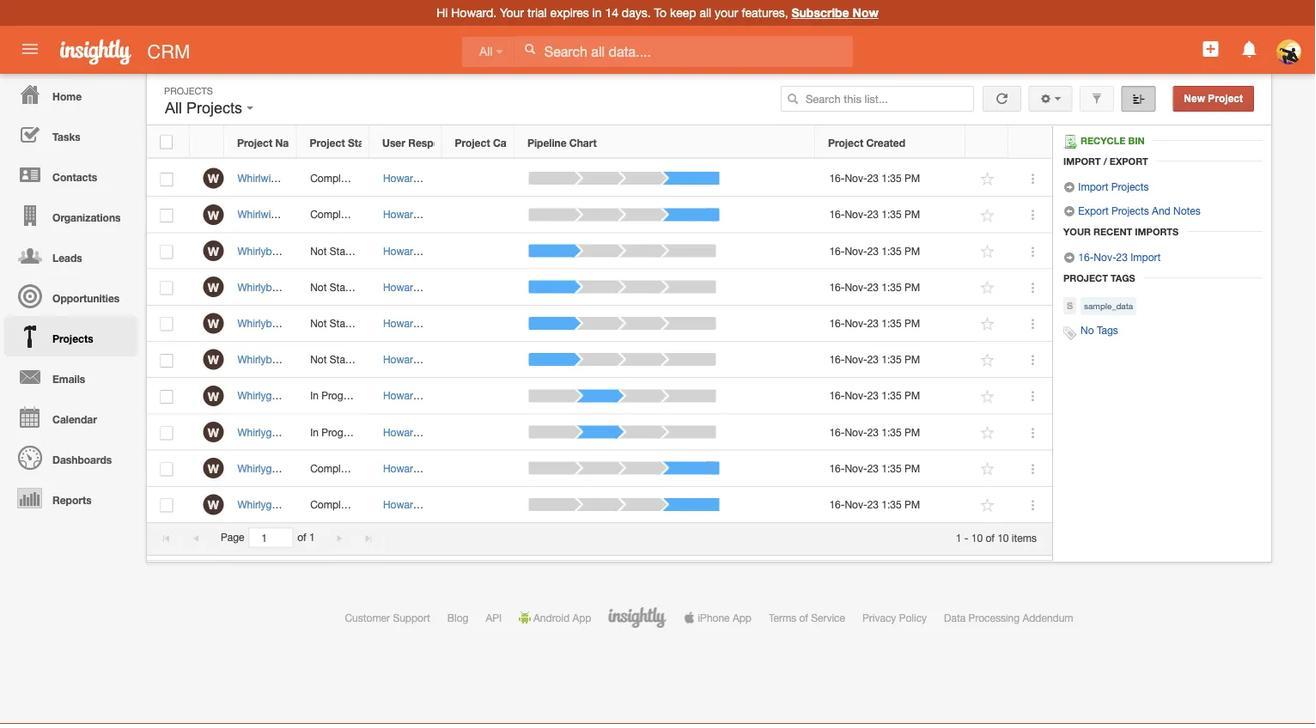 Task type: locate. For each thing, give the bounding box(es) containing it.
5 howard brown from the top
[[383, 317, 452, 329]]

1 vertical spatial corp.
[[415, 317, 441, 329]]

2 x520 from the top
[[295, 209, 318, 221]]

2 vertical spatial follow image
[[980, 497, 996, 514]]

16- for sakda
[[830, 426, 845, 438]]

2 howard brown link from the top
[[383, 209, 452, 221]]

x250 for cyberdyne
[[287, 317, 310, 329]]

projects inside the "all projects" "button"
[[186, 99, 242, 117]]

import down imports at the right top of page
[[1131, 251, 1161, 263]]

albert
[[364, 245, 391, 257]]

all inside "button"
[[165, 99, 182, 117]]

bin
[[1129, 135, 1145, 146]]

howard up lee
[[383, 209, 419, 221]]

recycle
[[1081, 135, 1126, 146]]

mills
[[462, 209, 483, 221]]

whirlybird for whirlybird x250 - warbucks industries - carlos smith
[[238, 354, 284, 366]]

globex
[[321, 245, 354, 257]]

howard
[[383, 172, 419, 184], [383, 209, 419, 221], [383, 245, 419, 257], [383, 281, 419, 293], [383, 317, 419, 329], [383, 354, 419, 366], [383, 390, 419, 402], [383, 426, 419, 438], [383, 462, 419, 474], [383, 499, 419, 511]]

1 pm from the top
[[905, 172, 920, 184]]

cell up nicole
[[443, 269, 516, 306]]

1
[[309, 532, 315, 544], [956, 532, 962, 544]]

16-nov-23 1:35 pm cell
[[816, 161, 967, 197], [816, 197, 967, 233], [816, 233, 967, 269], [816, 269, 967, 306], [816, 306, 967, 342], [816, 342, 967, 378], [816, 378, 967, 414], [816, 414, 967, 451], [816, 451, 967, 487], [816, 487, 967, 523]]

0 vertical spatial g250
[[283, 390, 308, 402]]

0 vertical spatial in progress
[[310, 390, 362, 402]]

8 howard brown from the top
[[383, 426, 452, 438]]

2 horizontal spatial of
[[986, 532, 995, 544]]

howard brown down barbara
[[383, 426, 452, 438]]

cell for miyazaki
[[443, 487, 516, 523]]

1:35 for nicole
[[882, 317, 902, 329]]

0 horizontal spatial export
[[1079, 204, 1109, 217]]

cell
[[443, 161, 516, 197], [443, 197, 516, 233], [443, 233, 516, 269], [443, 269, 516, 306], [443, 306, 516, 342], [443, 342, 516, 378], [443, 378, 516, 414], [443, 414, 516, 451], [443, 451, 516, 487], [443, 487, 516, 523]]

1 cell from the top
[[443, 161, 516, 197]]

in for jakubowski
[[310, 390, 319, 402]]

1 vertical spatial whirlwinder
[[238, 209, 292, 221]]

nakatomi
[[316, 462, 360, 474]]

nov- for mills
[[845, 209, 868, 221]]

1 howard brown link from the top
[[383, 172, 452, 184]]

howard for sakda
[[383, 426, 419, 438]]

whirlybird g950 - sirius corp. - tina martin link
[[238, 281, 445, 293]]

4 completed cell from the top
[[297, 487, 370, 523]]

0 vertical spatial t920
[[283, 462, 306, 474]]

warbucks for x250
[[320, 354, 366, 366]]

0 vertical spatial in
[[310, 390, 319, 402]]

g250 down whirlygig g250 - jakubowski llc - barbara lane
[[283, 426, 308, 438]]

23 for allen
[[868, 172, 879, 184]]

- up whirlygig g250 - jakubowski llc - barbara lane
[[313, 354, 317, 366]]

follow image for whirlybird x250 - warbucks industries - carlos smith
[[980, 352, 996, 369]]

not down the sirius
[[310, 317, 327, 329]]

2 cell from the top
[[443, 197, 516, 233]]

1 horizontal spatial export
[[1110, 156, 1148, 167]]

brown for nicole
[[422, 317, 452, 329]]

import for import / export
[[1064, 156, 1101, 167]]

cell for smith
[[443, 342, 516, 378]]

howard brown link down martin
[[383, 317, 452, 329]]

0 vertical spatial airlines
[[369, 172, 402, 184]]

projects inside export projects and notes link
[[1112, 204, 1149, 217]]

16-
[[830, 172, 845, 184], [830, 209, 845, 221], [830, 245, 845, 257], [1079, 251, 1094, 263], [830, 281, 845, 293], [830, 317, 845, 329], [830, 354, 845, 366], [830, 390, 845, 402], [830, 426, 845, 438], [830, 462, 845, 474], [830, 499, 845, 511]]

0 vertical spatial warbucks
[[328, 209, 374, 221]]

howard brown for mills
[[383, 209, 452, 221]]

whirlygig
[[238, 390, 280, 402], [238, 426, 280, 438], [238, 462, 280, 474], [238, 499, 280, 511]]

completed cell down 'nakatomi'
[[297, 487, 370, 523]]

dashboards
[[52, 454, 112, 466]]

3 w from the top
[[208, 244, 219, 258]]

cell down samantha
[[443, 487, 516, 523]]

app right iphone
[[733, 612, 752, 624]]

5 16-nov-23 1:35 pm from the top
[[830, 317, 920, 329]]

9 1:35 from the top
[[882, 462, 902, 474]]

in up whirlygig g250 - oceanic airlines - mark sakda at bottom left
[[310, 390, 319, 402]]

7 w row from the top
[[147, 378, 1053, 414]]

4 howard from the top
[[383, 281, 419, 293]]

keep
[[670, 6, 696, 20]]

8 cell from the top
[[443, 414, 516, 451]]

brown right tina
[[422, 281, 452, 293]]

follow image for lane
[[980, 389, 996, 405]]

2 not started from the top
[[310, 281, 364, 293]]

cell for mills
[[443, 197, 516, 233]]

14
[[605, 6, 619, 20]]

nov- for samantha
[[845, 462, 868, 474]]

warbucks down 'nakatomi'
[[316, 499, 362, 511]]

sirius
[[321, 281, 347, 293]]

8 w row from the top
[[147, 414, 1053, 451]]

started up cyberdyne
[[330, 281, 364, 293]]

project for project created
[[828, 137, 864, 149]]

2 vertical spatial warbucks
[[316, 499, 362, 511]]

completed cell
[[297, 161, 370, 197], [297, 197, 370, 233], [297, 451, 370, 487], [297, 487, 370, 523]]

export
[[1110, 156, 1148, 167], [1079, 204, 1109, 217]]

x250
[[287, 317, 310, 329], [287, 354, 310, 366]]

hi
[[437, 6, 448, 20]]

circle arrow left image
[[1064, 205, 1076, 217]]

5 pm from the top
[[905, 317, 920, 329]]

1 vertical spatial x250
[[287, 354, 310, 366]]

circle arrow right image
[[1064, 252, 1076, 264]]

of right the terms
[[799, 612, 808, 624]]

follow image for martin
[[980, 280, 996, 296]]

and
[[1152, 204, 1171, 217]]

w row
[[147, 161, 1053, 197], [147, 197, 1053, 233], [147, 233, 1053, 269], [147, 269, 1053, 306], [147, 306, 1053, 342], [147, 342, 1053, 378], [147, 378, 1053, 414], [147, 414, 1053, 451], [147, 451, 1053, 487], [147, 487, 1053, 523]]

navigation
[[0, 74, 137, 518]]

Search all data.... text field
[[515, 36, 853, 67]]

8 pm from the top
[[905, 426, 920, 438]]

whirlybird x250 - cyberdyne systems corp. - nicole gomez
[[238, 317, 516, 329]]

2 follow image from the top
[[980, 352, 996, 369]]

6 16-nov-23 1:35 pm from the top
[[830, 354, 920, 366]]

oceanic down project name project status user responsible at left top
[[328, 172, 366, 184]]

follow image for allen
[[980, 171, 996, 187]]

0 vertical spatial whirlwinder
[[238, 172, 292, 184]]

in progress cell
[[297, 378, 370, 414], [297, 414, 370, 451]]

import right circle arrow right image
[[1079, 180, 1109, 192]]

Search this list... text field
[[781, 86, 974, 112]]

not started cell
[[297, 233, 370, 269], [297, 269, 370, 306], [297, 306, 370, 342], [297, 342, 370, 378]]

0 horizontal spatial all
[[165, 99, 182, 117]]

- left the sirius
[[314, 281, 319, 293]]

terms of service link
[[769, 612, 846, 624]]

2 in from the top
[[310, 426, 319, 438]]

howard brown link down the whirlygig t920 - nakatomi trading corp. - samantha wright link
[[383, 499, 452, 511]]

row containing project name
[[147, 126, 1052, 158]]

0 vertical spatial follow image
[[980, 316, 996, 332]]

brown up the 'carlos'
[[422, 317, 452, 329]]

follow image
[[980, 316, 996, 332], [980, 352, 996, 369], [980, 497, 996, 514]]

1 w from the top
[[208, 171, 219, 186]]

0 horizontal spatial 10
[[972, 532, 983, 544]]

export down bin
[[1110, 156, 1148, 167]]

completed for wayne
[[310, 499, 361, 511]]

0 horizontal spatial app
[[573, 612, 592, 624]]

white image
[[524, 43, 536, 55]]

4 whirlybird from the top
[[238, 354, 284, 366]]

howard down user
[[383, 172, 419, 184]]

brown down the 'carlos'
[[422, 390, 452, 402]]

2 pm from the top
[[905, 209, 920, 221]]

0 vertical spatial x520
[[295, 172, 318, 184]]

corp. right "systems"
[[415, 317, 441, 329]]

reports
[[52, 494, 92, 506]]

0 vertical spatial oceanic
[[328, 172, 366, 184]]

brown
[[422, 172, 452, 184], [422, 209, 452, 221], [422, 245, 452, 257], [422, 281, 452, 293], [422, 317, 452, 329], [422, 354, 452, 366], [422, 390, 452, 402], [422, 426, 452, 438], [422, 462, 452, 474], [422, 499, 452, 511]]

4 16-nov-23 1:35 pm cell from the top
[[816, 269, 967, 306]]

brown left smith
[[422, 354, 452, 366]]

1 completed from the top
[[310, 172, 361, 184]]

1 vertical spatial follow image
[[980, 352, 996, 369]]

follow image for sakda
[[980, 425, 996, 441]]

policy
[[899, 612, 927, 624]]

brown down the "responsible"
[[422, 172, 452, 184]]

1 vertical spatial warbucks
[[320, 354, 366, 366]]

w link for whirlybird x250 - warbucks industries - carlos smith
[[203, 349, 224, 370]]

g250 left jakubowski
[[283, 390, 308, 402]]

1 vertical spatial g250
[[283, 426, 308, 438]]

1 vertical spatial industries
[[369, 354, 414, 366]]

not for sirius
[[310, 281, 327, 293]]

2 not from the top
[[310, 281, 327, 293]]

1 vertical spatial your
[[1064, 226, 1091, 237]]

wayne
[[420, 499, 451, 511]]

row group
[[147, 161, 1053, 523]]

navigation containing home
[[0, 74, 137, 518]]

privacy
[[863, 612, 896, 624]]

16-nov-23 1:35 pm for samantha
[[830, 462, 920, 474]]

None checkbox
[[160, 135, 173, 149], [160, 209, 173, 223], [160, 245, 173, 259], [160, 281, 173, 295], [160, 354, 173, 368], [160, 390, 173, 404], [160, 499, 173, 513], [160, 135, 173, 149], [160, 209, 173, 223], [160, 245, 173, 259], [160, 281, 173, 295], [160, 354, 173, 368], [160, 390, 173, 404], [160, 499, 173, 513]]

started
[[330, 245, 364, 257], [330, 281, 364, 293], [330, 317, 364, 329], [330, 354, 364, 366]]

industries down "systems"
[[369, 354, 414, 366]]

pm for martin
[[905, 281, 920, 293]]

4 w from the top
[[208, 280, 219, 294]]

w link for whirlybird g950 - sirius corp. - tina martin
[[203, 277, 224, 297]]

w for whirlybird x250 - cyberdyne systems corp. - nicole gomez
[[208, 317, 219, 331]]

user
[[382, 137, 405, 149]]

1 vertical spatial in progress
[[310, 426, 362, 438]]

whirlygig g250 - oceanic airlines - mark sakda link
[[238, 426, 466, 438]]

app for android app
[[573, 612, 592, 624]]

1 howard brown from the top
[[383, 172, 452, 184]]

days.
[[622, 6, 651, 20]]

10 1:35 from the top
[[882, 499, 902, 511]]

2 follow image from the top
[[980, 207, 996, 224]]

5 brown from the top
[[422, 317, 452, 329]]

imports
[[1135, 226, 1179, 237]]

4 w link from the top
[[203, 277, 224, 297]]

0 vertical spatial industries
[[377, 209, 422, 221]]

howard left the 'carlos'
[[383, 354, 419, 366]]

follow image
[[980, 171, 996, 187], [980, 207, 996, 224], [980, 244, 996, 260], [980, 280, 996, 296], [980, 389, 996, 405], [980, 425, 996, 441], [980, 461, 996, 477]]

oceanic for completed
[[328, 172, 366, 184]]

1 vertical spatial x520
[[295, 209, 318, 221]]

brown right lee
[[422, 245, 452, 257]]

completed up globex
[[310, 209, 361, 221]]

contacts
[[52, 171, 97, 183]]

industries for carlos
[[369, 354, 414, 366]]

not down whirlybird g950 - globex - albert lee
[[310, 281, 327, 293]]

brown for samantha
[[422, 462, 452, 474]]

howard brown link down mark
[[383, 462, 452, 474]]

created
[[867, 137, 906, 149]]

emails
[[52, 373, 85, 385]]

cell down nicole
[[443, 342, 516, 378]]

0 vertical spatial import
[[1064, 156, 1101, 167]]

0 vertical spatial progress
[[322, 390, 362, 402]]

t920 for warbucks
[[283, 499, 306, 511]]

howard brown link down cynthia
[[383, 209, 452, 221]]

6 w row from the top
[[147, 342, 1053, 378]]

1 horizontal spatial your
[[1064, 226, 1091, 237]]

1 vertical spatial t920
[[283, 499, 306, 511]]

t920 up of 1
[[283, 499, 306, 511]]

howard brown up mark
[[383, 390, 452, 402]]

10 howard brown from the top
[[383, 499, 452, 511]]

project for project category
[[455, 137, 490, 149]]

in progress up 'nakatomi'
[[310, 426, 362, 438]]

in progress for jakubowski
[[310, 390, 362, 402]]

2 16-nov-23 1:35 pm cell from the top
[[816, 197, 967, 233]]

data processing addendum link
[[944, 612, 1074, 624]]

4 howard brown link from the top
[[383, 281, 452, 293]]

whirlygig t920 - warbucks industries - wayne miyazaki link
[[238, 499, 502, 511]]

howard down tina
[[383, 317, 419, 329]]

5 howard brown link from the top
[[383, 317, 452, 329]]

5 16-nov-23 1:35 pm cell from the top
[[816, 306, 967, 342]]

oceanic up 'nakatomi'
[[318, 426, 356, 438]]

1 horizontal spatial all
[[479, 45, 493, 58]]

cell up samantha
[[443, 414, 516, 451]]

opportunities link
[[4, 276, 137, 316]]

howard brown link down the "responsible"
[[383, 172, 452, 184]]

contacts link
[[4, 155, 137, 195]]

howard for lane
[[383, 390, 419, 402]]

app right android
[[573, 612, 592, 624]]

1 vertical spatial all
[[165, 99, 182, 117]]

1 vertical spatial export
[[1079, 204, 1109, 217]]

1 right 1 field on the bottom
[[309, 532, 315, 544]]

not started cell for cyberdyne
[[297, 306, 370, 342]]

howard up mark
[[383, 390, 419, 402]]

in progress cell up 'nakatomi'
[[297, 414, 370, 451]]

whirlwinder x520 - oceanic airlines - cynthia allen link
[[238, 172, 481, 184]]

howard brown link up barbara
[[383, 354, 452, 366]]

2 10 from the left
[[998, 532, 1009, 544]]

support
[[393, 612, 430, 624]]

warbucks
[[328, 209, 374, 221], [320, 354, 366, 366], [316, 499, 362, 511]]

9 howard brown link from the top
[[383, 462, 452, 474]]

0 horizontal spatial your
[[500, 6, 524, 20]]

project down circle arrow right icon
[[1064, 272, 1108, 284]]

howard brown link for samantha
[[383, 462, 452, 474]]

projects up export projects and notes link
[[1112, 180, 1149, 192]]

airlines up the whirlygig t920 - nakatomi trading corp. - samantha wright
[[359, 426, 392, 438]]

not for globex
[[310, 245, 327, 257]]

3 pm from the top
[[905, 245, 920, 257]]

howard brown link up martin
[[383, 245, 452, 257]]

0 vertical spatial export
[[1110, 156, 1148, 167]]

completed
[[310, 172, 361, 184], [310, 209, 361, 221], [310, 462, 361, 474], [310, 499, 361, 511]]

completed cell for -
[[297, 451, 370, 487]]

howard brown link down barbara
[[383, 426, 452, 438]]

whirlwinder x520 - oceanic airlines - cynthia allen
[[238, 172, 472, 184]]

8 1:35 from the top
[[882, 426, 902, 438]]

- left roger
[[425, 209, 429, 221]]

7 pm from the top
[[905, 390, 920, 402]]

1 16-nov-23 1:35 pm cell from the top
[[816, 161, 967, 197]]

cell up the miyazaki
[[443, 451, 516, 487]]

2 t920 from the top
[[283, 499, 306, 511]]

howard brown link for nicole
[[383, 317, 452, 329]]

1 vertical spatial in
[[310, 426, 319, 438]]

completed cell for wayne
[[297, 487, 370, 523]]

1 vertical spatial airlines
[[359, 426, 392, 438]]

terms
[[769, 612, 797, 624]]

- left globex
[[314, 245, 319, 257]]

7 howard brown link from the top
[[383, 390, 452, 402]]

0 vertical spatial g950
[[287, 245, 312, 257]]

in up 'nakatomi'
[[310, 426, 319, 438]]

1 not from the top
[[310, 245, 327, 257]]

3 cell from the top
[[443, 233, 516, 269]]

not up the sirius
[[310, 245, 327, 257]]

row
[[147, 126, 1052, 158]]

cell down mills
[[443, 233, 516, 269]]

1 vertical spatial g950
[[287, 281, 312, 293]]

api link
[[486, 612, 502, 624]]

items
[[1012, 532, 1037, 544]]

16-nov-23 1:35 pm for martin
[[830, 281, 920, 293]]

7 1:35 from the top
[[882, 390, 902, 402]]

5 1:35 from the top
[[882, 317, 902, 329]]

9 w from the top
[[208, 462, 219, 476]]

3 w link from the top
[[203, 241, 224, 261]]

cog image
[[1040, 93, 1052, 105]]

3 follow image from the top
[[980, 244, 996, 260]]

howard down lee
[[383, 281, 419, 293]]

0 vertical spatial corp.
[[350, 281, 376, 293]]

2 g950 from the top
[[287, 281, 312, 293]]

howard brown link for allen
[[383, 172, 452, 184]]

whirlybird x250 - warbucks industries - carlos smith link
[[238, 354, 492, 366]]

8 brown from the top
[[422, 426, 452, 438]]

follow image for whirlybird x250 - cyberdyne systems corp. - nicole gomez
[[980, 316, 996, 332]]

whirlybird g950 - globex - albert lee
[[238, 245, 411, 257]]

1 whirlygig from the top
[[238, 390, 280, 402]]

x520 up whirlybird g950 - globex - albert lee
[[295, 209, 318, 221]]

1 g250 from the top
[[283, 390, 308, 402]]

all
[[700, 6, 712, 20]]

16-nov-23 1:35 pm
[[830, 172, 920, 184], [830, 209, 920, 221], [830, 245, 920, 257], [830, 281, 920, 293], [830, 317, 920, 329], [830, 354, 920, 366], [830, 390, 920, 402], [830, 426, 920, 438], [830, 462, 920, 474], [830, 499, 920, 511]]

0 horizontal spatial 1
[[309, 532, 315, 544]]

smith
[[456, 354, 483, 366]]

1 horizontal spatial 10
[[998, 532, 1009, 544]]

all down 'crm'
[[165, 99, 182, 117]]

1 field
[[249, 529, 292, 547]]

warbucks down cyberdyne
[[320, 354, 366, 366]]

7 howard from the top
[[383, 390, 419, 402]]

4 not started cell from the top
[[297, 342, 370, 378]]

no
[[1081, 324, 1094, 336]]

1 completed cell from the top
[[297, 161, 370, 197]]

brown for allen
[[422, 172, 452, 184]]

pm for sakda
[[905, 426, 920, 438]]

airlines for completed
[[369, 172, 402, 184]]

7 16-nov-23 1:35 pm cell from the top
[[816, 378, 967, 414]]

9 howard from the top
[[383, 462, 419, 474]]

1:35 for miyazaki
[[882, 499, 902, 511]]

1 howard from the top
[[383, 172, 419, 184]]

10 w link from the top
[[203, 494, 224, 515]]

project right new
[[1208, 93, 1243, 104]]

2 1:35 from the top
[[882, 209, 902, 221]]

10
[[972, 532, 983, 544], [998, 532, 1009, 544]]

- left 'nakatomi'
[[309, 462, 313, 474]]

howard brown down the "responsible"
[[383, 172, 452, 184]]

whirlybird x250 - warbucks industries - carlos smith
[[238, 354, 483, 366]]

6 cell from the top
[[443, 342, 516, 378]]

2 started from the top
[[330, 281, 364, 293]]

cell up mills
[[443, 161, 516, 197]]

projects inside import projects link
[[1112, 180, 1149, 192]]

project created
[[828, 137, 906, 149]]

progress up whirlygig g250 - oceanic airlines - mark sakda at bottom left
[[322, 390, 362, 402]]

x520 down name
[[295, 172, 318, 184]]

w link
[[203, 168, 224, 189], [203, 204, 224, 225], [203, 241, 224, 261], [203, 277, 224, 297], [203, 313, 224, 334], [203, 349, 224, 370], [203, 386, 224, 406], [203, 422, 224, 442], [203, 458, 224, 479], [203, 494, 224, 515]]

import projects
[[1076, 180, 1149, 192]]

no tags
[[1081, 324, 1119, 336]]

w link for whirlybird x250 - cyberdyne systems corp. - nicole gomez
[[203, 313, 224, 334]]

16- for miyazaki
[[830, 499, 845, 511]]

9 pm from the top
[[905, 462, 920, 474]]

howard for mills
[[383, 209, 419, 221]]

project
[[1208, 93, 1243, 104], [237, 137, 272, 149], [310, 137, 345, 149], [455, 137, 490, 149], [828, 137, 864, 149], [1064, 272, 1108, 284]]

6 howard brown from the top
[[383, 354, 452, 366]]

of left items
[[986, 532, 995, 544]]

6 w link from the top
[[203, 349, 224, 370]]

whirlygig t920 - nakatomi trading corp. - samantha wright
[[238, 462, 515, 474]]

projects up your recent imports
[[1112, 204, 1149, 217]]

w for whirlygig g250 - jakubowski llc - barbara lane
[[208, 389, 219, 403]]

in progress up whirlygig g250 - oceanic airlines - mark sakda at bottom left
[[310, 390, 362, 402]]

in
[[593, 6, 602, 20]]

w link for whirlygig t920 - nakatomi trading corp. - samantha wright
[[203, 458, 224, 479]]

- left samantha
[[428, 462, 432, 474]]

systems
[[373, 317, 412, 329]]

- up of 1
[[309, 499, 313, 511]]

cell down allen
[[443, 197, 516, 233]]

home link
[[4, 74, 137, 114]]

1 horizontal spatial app
[[733, 612, 752, 624]]

1 not started cell from the top
[[297, 233, 370, 269]]

cell for nicole
[[443, 306, 516, 342]]

in for oceanic
[[310, 426, 319, 438]]

corp. for trading
[[400, 462, 425, 474]]

0 vertical spatial x250
[[287, 317, 310, 329]]

1 follow image from the top
[[980, 316, 996, 332]]

allen
[[450, 172, 472, 184]]

23 for nicole
[[868, 317, 879, 329]]

howard brown down lee
[[383, 281, 452, 293]]

expires
[[550, 6, 589, 20]]

6 16-nov-23 1:35 pm cell from the top
[[816, 342, 967, 378]]

export right circle arrow left image
[[1079, 204, 1109, 217]]

6 howard from the top
[[383, 354, 419, 366]]

3 not started from the top
[[310, 317, 364, 329]]

1 vertical spatial progress
[[322, 426, 362, 438]]

sample_data
[[1084, 301, 1134, 311]]

completed down whirlygig g250 - oceanic airlines - mark sakda at bottom left
[[310, 462, 361, 474]]

projects down 'crm'
[[186, 99, 242, 117]]

project category
[[455, 137, 538, 149]]

1 horizontal spatial 1
[[956, 532, 962, 544]]

whirlwinder up whirlybird g950 - globex - albert lee
[[238, 209, 292, 221]]

project up allen
[[455, 137, 490, 149]]

9 w link from the top
[[203, 458, 224, 479]]

10 howard from the top
[[383, 499, 419, 511]]

1 not started from the top
[[310, 245, 364, 257]]

howard brown down martin
[[383, 317, 452, 329]]

1 horizontal spatial of
[[799, 612, 808, 624]]

8 howard from the top
[[383, 426, 419, 438]]

your down circle arrow left image
[[1064, 226, 1091, 237]]

in
[[310, 390, 319, 402], [310, 426, 319, 438]]

x520
[[295, 172, 318, 184], [295, 209, 318, 221]]

0 vertical spatial all
[[479, 45, 493, 58]]

2 vertical spatial corp.
[[400, 462, 425, 474]]

1:35 for samantha
[[882, 462, 902, 474]]

progress
[[322, 390, 362, 402], [322, 426, 362, 438]]

completed cell down whirlygig g250 - oceanic airlines - mark sakda at bottom left
[[297, 451, 370, 487]]

2 whirlygig from the top
[[238, 426, 280, 438]]

terms of service
[[769, 612, 846, 624]]

4 brown from the top
[[422, 281, 452, 293]]

completed cell up globex
[[297, 197, 370, 233]]

3 completed from the top
[[310, 462, 361, 474]]

None checkbox
[[160, 173, 173, 186], [160, 318, 173, 331], [160, 426, 173, 440], [160, 463, 173, 476], [160, 173, 173, 186], [160, 318, 173, 331], [160, 426, 173, 440], [160, 463, 173, 476]]

howard brown down mark
[[383, 462, 452, 474]]

2 g250 from the top
[[283, 426, 308, 438]]

7 follow image from the top
[[980, 461, 996, 477]]

8 howard brown link from the top
[[383, 426, 452, 438]]

3 started from the top
[[330, 317, 364, 329]]

all for all projects
[[165, 99, 182, 117]]

howard brown down cynthia
[[383, 209, 452, 221]]

1 vertical spatial import
[[1079, 180, 1109, 192]]

10 16-nov-23 1:35 pm cell from the top
[[816, 487, 967, 523]]

0 vertical spatial your
[[500, 6, 524, 20]]

2 not started cell from the top
[[297, 269, 370, 306]]

started down the whirlybird g950 - sirius corp. - tina martin link
[[330, 317, 364, 329]]

service
[[811, 612, 846, 624]]

whirlybird for whirlybird g950 - globex - albert lee
[[238, 245, 284, 257]]

progress for jakubowski
[[322, 390, 362, 402]]

w for whirlygig t920 - nakatomi trading corp. - samantha wright
[[208, 462, 219, 476]]

in progress for oceanic
[[310, 426, 362, 438]]

started for cyberdyne
[[330, 317, 364, 329]]

2 vertical spatial industries
[[365, 499, 410, 511]]

airlines down user
[[369, 172, 402, 184]]

howard for samantha
[[383, 462, 419, 474]]

4 not from the top
[[310, 354, 327, 366]]

2 whirlybird from the top
[[238, 281, 284, 293]]

export inside export projects and notes link
[[1079, 204, 1109, 217]]

10 w from the top
[[208, 498, 219, 512]]

1 vertical spatial oceanic
[[318, 426, 356, 438]]

carlos
[[424, 354, 453, 366]]

9 brown from the top
[[422, 462, 452, 474]]

1:35 for mills
[[882, 209, 902, 221]]

t920 left 'nakatomi'
[[283, 462, 306, 474]]

howard brown link up mark
[[383, 390, 452, 402]]



Task type: describe. For each thing, give the bounding box(es) containing it.
w for whirlygig t920 - warbucks industries - wayne miyazaki
[[208, 498, 219, 512]]

martin
[[408, 281, 437, 293]]

x520 for warbucks
[[295, 209, 318, 221]]

api
[[486, 612, 502, 624]]

- left jakubowski
[[311, 390, 315, 402]]

3 brown from the top
[[422, 245, 452, 257]]

cyberdyne
[[320, 317, 370, 329]]

features,
[[742, 6, 788, 20]]

howard for nicole
[[383, 317, 419, 329]]

project for project name project status user responsible
[[237, 137, 272, 149]]

leads
[[52, 252, 82, 264]]

started for globex
[[330, 245, 364, 257]]

16- for smith
[[830, 354, 845, 366]]

iphone
[[698, 612, 730, 624]]

16-nov-23 import link
[[1064, 251, 1161, 264]]

nov- for martin
[[845, 281, 868, 293]]

pm for nicole
[[905, 317, 920, 329]]

- left cyberdyne
[[313, 317, 317, 329]]

w for whirlwinder x520 - oceanic airlines - cynthia allen
[[208, 171, 219, 186]]

responsible
[[408, 137, 469, 149]]

16-nov-23 1:35 pm cell for smith
[[816, 342, 967, 378]]

privacy policy
[[863, 612, 927, 624]]

name
[[275, 137, 304, 149]]

category
[[493, 137, 538, 149]]

w for whirlygig g250 - oceanic airlines - mark sakda
[[208, 425, 219, 439]]

- left cynthia
[[405, 172, 409, 184]]

search image
[[787, 93, 799, 105]]

leads link
[[4, 235, 137, 276]]

tags
[[1097, 324, 1119, 336]]

follow image for mills
[[980, 207, 996, 224]]

warbucks for t920
[[316, 499, 362, 511]]

w link for whirlygig g250 - jakubowski llc - barbara lane
[[203, 386, 224, 406]]

w for whirlybird g950 - sirius corp. - tina martin
[[208, 280, 219, 294]]

chart
[[570, 137, 597, 149]]

- left tina
[[378, 281, 382, 293]]

whirlygig for whirlygig g250 - oceanic airlines - mark sakda
[[238, 426, 280, 438]]

w for whirlybird g950 - globex - albert lee
[[208, 244, 219, 258]]

4 w row from the top
[[147, 269, 1053, 306]]

1 1 from the left
[[309, 532, 315, 544]]

3 16-nov-23 1:35 pm from the top
[[830, 245, 920, 257]]

refresh list image
[[994, 93, 1010, 104]]

subscribe
[[792, 6, 849, 20]]

show list view filters image
[[1091, 93, 1103, 105]]

w for whirlybird x250 - warbucks industries - carlos smith
[[208, 353, 219, 367]]

calendar
[[52, 413, 97, 425]]

your
[[715, 6, 739, 20]]

w link for whirlygig t920 - warbucks industries - wayne miyazaki
[[203, 494, 224, 515]]

g250 for oceanic
[[283, 426, 308, 438]]

nov- for smith
[[845, 354, 868, 366]]

16-nov-23 1:35 pm cell for allen
[[816, 161, 967, 197]]

- down whirlygig g250 - jakubowski llc - barbara lane
[[311, 426, 315, 438]]

howard brown for sakda
[[383, 426, 452, 438]]

x520 for oceanic
[[295, 172, 318, 184]]

- left wayne
[[413, 499, 417, 511]]

not started cell for sirius
[[297, 269, 370, 306]]

import projects link
[[1064, 180, 1149, 193]]

g250 for jakubowski
[[283, 390, 308, 402]]

blog
[[447, 612, 469, 624]]

gomez
[[483, 317, 516, 329]]

data
[[944, 612, 966, 624]]

project name project status user responsible
[[237, 137, 469, 149]]

hi howard. your trial expires in 14 days. to keep all your features, subscribe now
[[437, 6, 879, 20]]

howard for martin
[[383, 281, 419, 293]]

x250 for warbucks
[[287, 354, 310, 366]]

project inside new project link
[[1208, 93, 1243, 104]]

customer support
[[345, 612, 430, 624]]

of 1
[[297, 532, 315, 544]]

project tags
[[1064, 272, 1136, 284]]

not started for cyberdyne
[[310, 317, 364, 329]]

new project link
[[1173, 86, 1254, 112]]

10 w row from the top
[[147, 487, 1053, 523]]

g950 for globex
[[287, 245, 312, 257]]

howard brown for smith
[[383, 354, 452, 366]]

howard brown for allen
[[383, 172, 452, 184]]

5 w row from the top
[[147, 306, 1053, 342]]

your recent imports
[[1064, 226, 1179, 237]]

howard for allen
[[383, 172, 419, 184]]

industries for roger
[[377, 209, 422, 221]]

whirlwinder x520 - warbucks industries - roger mills link
[[238, 209, 492, 221]]

3 howard from the top
[[383, 245, 419, 257]]

w link for whirlybird g950 - globex - albert lee
[[203, 241, 224, 261]]

lee
[[394, 245, 411, 257]]

data processing addendum
[[944, 612, 1074, 624]]

completed cell for roger
[[297, 197, 370, 233]]

whirlwinder for whirlwinder x520 - warbucks industries - roger mills
[[238, 209, 292, 221]]

pm for miyazaki
[[905, 499, 920, 511]]

not started for warbucks
[[310, 354, 364, 366]]

projects for all projects
[[186, 99, 242, 117]]

3 howard brown from the top
[[383, 245, 452, 257]]

row group containing w
[[147, 161, 1053, 523]]

2 vertical spatial import
[[1131, 251, 1161, 263]]

customer support link
[[345, 612, 430, 624]]

pipeline
[[528, 137, 567, 149]]

- down project name project status user responsible at left top
[[321, 172, 325, 184]]

nov- for miyazaki
[[845, 499, 868, 511]]

- left albert
[[357, 245, 361, 257]]

3 1:35 from the top
[[882, 245, 902, 257]]

16-nov-23 1:35 pm cell for lane
[[816, 378, 967, 414]]

whirlybird g950 - sirius corp. - tina martin
[[238, 281, 437, 293]]

customer
[[345, 612, 390, 624]]

nov- for nicole
[[845, 317, 868, 329]]

whirlybird for whirlybird x250 - cyberdyne systems corp. - nicole gomez
[[238, 317, 284, 329]]

crm
[[147, 40, 190, 62]]

9 w row from the top
[[147, 451, 1053, 487]]

whirlygig for whirlygig t920 - warbucks industries - wayne miyazaki
[[238, 499, 280, 511]]

android app link
[[519, 612, 592, 624]]

not started cell for globex
[[297, 233, 370, 269]]

16- for martin
[[830, 281, 845, 293]]

3 w row from the top
[[147, 233, 1053, 269]]

projects up all projects
[[164, 85, 213, 96]]

miyazaki
[[454, 499, 494, 511]]

pm for allen
[[905, 172, 920, 184]]

not for warbucks
[[310, 354, 327, 366]]

23 for sakda
[[868, 426, 879, 438]]

howard brown link for sakda
[[383, 426, 452, 438]]

all projects
[[165, 99, 247, 117]]

howard for smith
[[383, 354, 419, 366]]

barbara
[[404, 390, 441, 402]]

16- for lane
[[830, 390, 845, 402]]

- left items
[[965, 532, 969, 544]]

trial
[[528, 6, 547, 20]]

w for whirlwinder x520 - warbucks industries - roger mills
[[208, 208, 219, 222]]

sakda
[[428, 426, 457, 438]]

home
[[52, 90, 82, 102]]

calendar link
[[4, 397, 137, 437]]

whirlwinder x520 - warbucks industries - roger mills
[[238, 209, 483, 221]]

subscribe now link
[[792, 6, 879, 20]]

page
[[221, 532, 245, 544]]

1 10 from the left
[[972, 532, 983, 544]]

1 w row from the top
[[147, 161, 1053, 197]]

howard brown link for lane
[[383, 390, 452, 402]]

0 horizontal spatial of
[[297, 532, 306, 544]]

- left mark
[[395, 426, 399, 438]]

howard brown for martin
[[383, 281, 452, 293]]

completed for -
[[310, 462, 361, 474]]

notifications image
[[1240, 39, 1260, 59]]

corp. for systems
[[415, 317, 441, 329]]

brown for lane
[[422, 390, 452, 402]]

all for all
[[479, 45, 493, 58]]

show sidebar image
[[1133, 93, 1145, 105]]

privacy policy link
[[863, 612, 927, 624]]

in progress cell for oceanic
[[297, 414, 370, 451]]

iphone app link
[[683, 612, 752, 624]]

circle arrow right image
[[1064, 181, 1076, 193]]

status
[[348, 137, 379, 149]]

android app
[[534, 612, 592, 624]]

nov- for lane
[[845, 390, 868, 402]]

3 16-nov-23 1:35 pm cell from the top
[[816, 233, 967, 269]]

16- for samantha
[[830, 462, 845, 474]]

recycle bin
[[1081, 135, 1145, 146]]

16-nov-23 1:35 pm cell for sakda
[[816, 414, 967, 451]]

addendum
[[1023, 612, 1074, 624]]

sample_data link
[[1081, 297, 1137, 315]]

16-nov-23 1:35 pm for sakda
[[830, 426, 920, 438]]

no tags link
[[1081, 324, 1119, 336]]

tina
[[385, 281, 405, 293]]

- up whirlybird g950 - globex - albert lee
[[321, 209, 325, 221]]

all link
[[462, 36, 514, 67]]

whirlybird g950 - globex - albert lee link
[[238, 245, 420, 257]]

1:35 for lane
[[882, 390, 902, 402]]

cell for allen
[[443, 161, 516, 197]]

- left nicole
[[444, 317, 448, 329]]

whirlwinder for whirlwinder x520 - oceanic airlines - cynthia allen
[[238, 172, 292, 184]]

16-nov-23 import
[[1076, 251, 1161, 263]]

whirlygig g250 - oceanic airlines - mark sakda
[[238, 426, 457, 438]]

reports link
[[4, 478, 137, 518]]

2 1 from the left
[[956, 532, 962, 544]]

whirlygig for whirlygig t920 - nakatomi trading corp. - samantha wright
[[238, 462, 280, 474]]

now
[[853, 6, 879, 20]]

trading
[[363, 462, 397, 474]]

organizations
[[52, 211, 121, 223]]

cynthia
[[412, 172, 447, 184]]

16-nov-23 1:35 pm for allen
[[830, 172, 920, 184]]

/
[[1104, 156, 1107, 167]]

16-nov-23 1:35 pm cell for miyazaki
[[816, 487, 967, 523]]

airlines for in progress
[[359, 426, 392, 438]]

whirlygig for whirlygig g250 - jakubowski llc - barbara lane
[[238, 390, 280, 402]]

samantha
[[435, 462, 482, 474]]

new project
[[1184, 93, 1243, 104]]

tags
[[1111, 272, 1136, 284]]

new
[[1184, 93, 1205, 104]]

2 w row from the top
[[147, 197, 1053, 233]]

nov- inside 16-nov-23 import link
[[1094, 251, 1117, 263]]

app for iphone app
[[733, 612, 752, 624]]

roger
[[432, 209, 459, 221]]

3 howard brown link from the top
[[383, 245, 452, 257]]

completed cell for cynthia
[[297, 161, 370, 197]]

pm for samantha
[[905, 462, 920, 474]]

16-nov-23 1:35 pm cell for martin
[[816, 269, 967, 306]]

all projects button
[[161, 95, 258, 121]]

whirlygig t920 - warbucks industries - wayne miyazaki
[[238, 499, 494, 511]]

23 for samantha
[[868, 462, 879, 474]]

16-nov-23 1:35 pm cell for samantha
[[816, 451, 967, 487]]

- left the 'carlos'
[[417, 354, 421, 366]]

project left status
[[310, 137, 345, 149]]

- right llc
[[397, 390, 401, 402]]

projects inside projects link
[[52, 333, 93, 345]]

iphone app
[[698, 612, 752, 624]]



Task type: vqa. For each thing, say whether or not it's contained in the screenshot.


